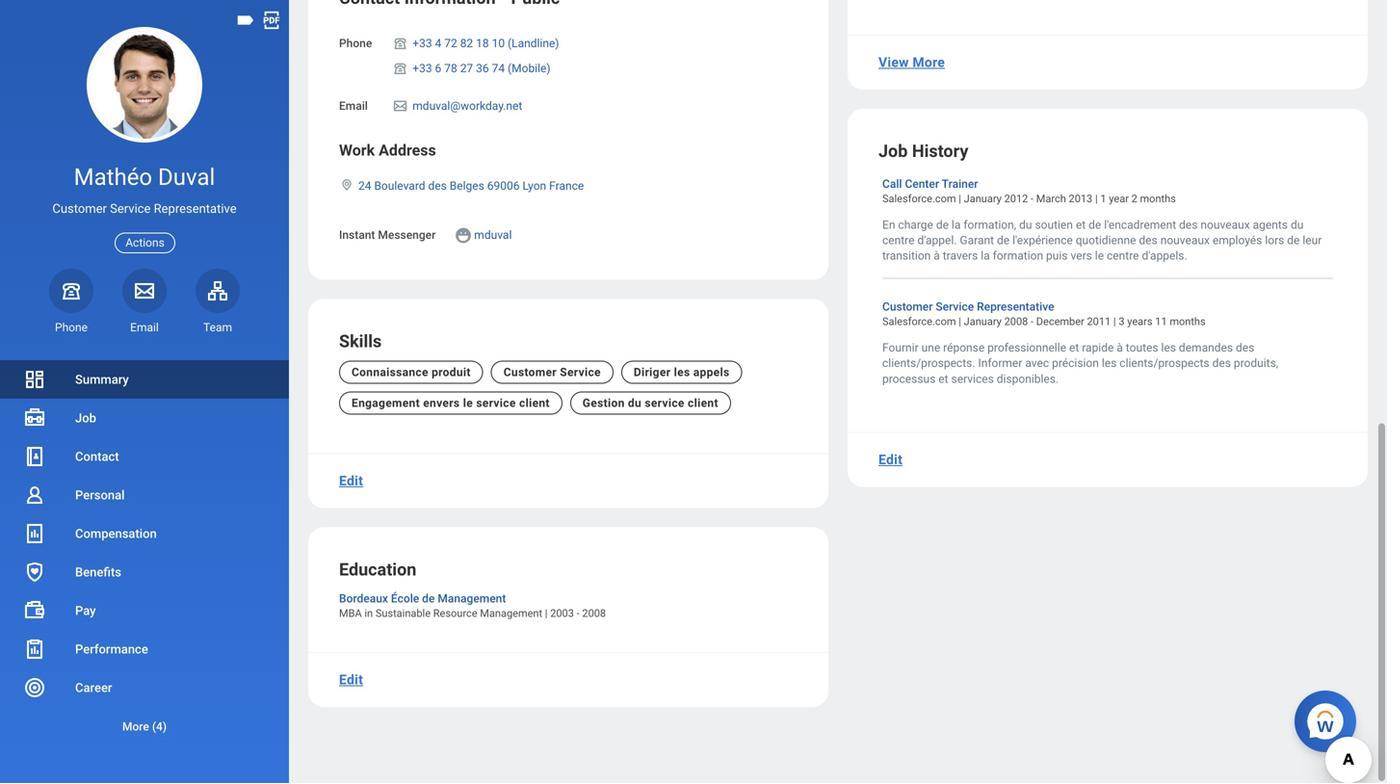 Task type: describe. For each thing, give the bounding box(es) containing it.
phone mathéo duval element
[[49, 320, 93, 335]]

email inside popup button
[[130, 321, 159, 334]]

fournir
[[882, 341, 919, 355]]

compensation link
[[0, 514, 289, 553]]

une
[[921, 341, 940, 355]]

benefits link
[[0, 553, 289, 591]]

mathéo duval
[[74, 163, 215, 191]]

réponse
[[943, 341, 985, 355]]

performance image
[[23, 638, 46, 661]]

+33 4 72 82 18 10 (landline)
[[413, 37, 559, 50]]

et inside en charge de la formation, du soutien et de l'encadrement des nouveaux agents du centre d'appel. garant de l'expérience quotidienne des nouveaux employés lors de leur transition à travers la formation puis vers le centre d'appels.
[[1076, 218, 1086, 232]]

en charge de la formation, du soutien et de l'encadrement des nouveaux agents du centre d'appel. garant de l'expérience quotidienne des nouveaux employés lors de leur transition à travers la formation puis vers le centre d'appels.
[[882, 218, 1325, 263]]

tag image
[[235, 10, 256, 31]]

| left 1 on the top right of the page
[[1095, 193, 1098, 205]]

soutien
[[1035, 218, 1073, 232]]

contact
[[75, 449, 119, 464]]

| down customer service representative link on the right of the page
[[959, 316, 961, 328]]

instant messenger
[[339, 228, 436, 242]]

professionnelle
[[988, 341, 1066, 355]]

10
[[492, 37, 505, 50]]

de up 'quotidienne'
[[1089, 218, 1101, 232]]

edit button for education
[[331, 661, 371, 699]]

phone inside phone mathéo duval "element"
[[55, 321, 88, 334]]

informer
[[978, 357, 1022, 370]]

des down l'encadrement
[[1139, 234, 1158, 247]]

bordeaux école de management link
[[339, 588, 506, 605]]

2003
[[550, 607, 574, 619]]

de down formation,
[[997, 234, 1010, 247]]

3
[[1119, 316, 1125, 328]]

view more button
[[871, 43, 953, 82]]

toutes
[[1126, 341, 1158, 355]]

engagement
[[352, 396, 420, 410]]

0 vertical spatial la
[[952, 218, 961, 232]]

boulevard
[[374, 179, 425, 193]]

des inside contact information - public group
[[428, 179, 447, 193]]

envers
[[423, 396, 460, 410]]

representative inside navigation pane region
[[154, 201, 237, 216]]

view more
[[879, 55, 945, 70]]

job history
[[879, 141, 968, 161]]

0 vertical spatial nouveaux
[[1201, 218, 1250, 232]]

view printable version (pdf) image
[[261, 10, 282, 31]]

performance
[[75, 642, 148, 656]]

edit button for job history
[[871, 441, 910, 479]]

le inside en charge de la formation, du soutien et de l'encadrement des nouveaux agents du centre d'appel. garant de l'expérience quotidienne des nouveaux employés lors de leur transition à travers la formation puis vers le centre d'appels.
[[1095, 249, 1104, 263]]

mail image inside email popup button
[[133, 279, 156, 302]]

6
[[435, 62, 441, 75]]

2 horizontal spatial du
[[1291, 218, 1304, 232]]

personal image
[[23, 484, 46, 507]]

de left leur
[[1287, 234, 1300, 247]]

phone image inside popup button
[[58, 279, 85, 302]]

24 boulevard des belges 69006 lyon france link
[[358, 175, 584, 193]]

lors
[[1265, 234, 1284, 247]]

team link
[[196, 269, 240, 335]]

compensation image
[[23, 522, 46, 545]]

(landline)
[[508, 37, 559, 50]]

(mobile)
[[508, 62, 551, 75]]

2 january from the top
[[964, 316, 1002, 328]]

view team image
[[206, 279, 229, 302]]

l'expérience
[[1012, 234, 1073, 247]]

service inside button
[[560, 365, 601, 379]]

2 horizontal spatial les
[[1161, 341, 1176, 355]]

78
[[444, 62, 457, 75]]

1 vertical spatial service
[[936, 300, 974, 314]]

1 vertical spatial et
[[1069, 341, 1079, 355]]

+33 for +33 4 72 82 18 10 (landline)
[[413, 37, 432, 50]]

actions button
[[115, 233, 175, 253]]

1 vertical spatial management
[[480, 607, 542, 619]]

more inside dropdown button
[[122, 720, 149, 734]]

service inside navigation pane region
[[110, 201, 151, 216]]

des up produits,
[[1236, 341, 1254, 355]]

engagement envers le service client button
[[339, 391, 562, 414]]

2011
[[1087, 316, 1111, 328]]

72
[[444, 37, 457, 50]]

de up d'appel.
[[936, 218, 949, 232]]

1 vertical spatial centre
[[1107, 249, 1139, 263]]

salesforce.com inside call center trainer salesforce.com   |   january 2012 - march 2013 | 1 year 2 months
[[882, 193, 956, 205]]

compensation
[[75, 526, 157, 541]]

2
[[1131, 193, 1137, 205]]

27
[[460, 62, 473, 75]]

diriger
[[634, 365, 671, 379]]

center
[[905, 177, 939, 191]]

0 horizontal spatial centre
[[882, 234, 915, 247]]

customer inside customer service button
[[504, 365, 557, 379]]

phone image
[[391, 61, 409, 76]]

d'appels.
[[1142, 249, 1187, 263]]

fournir une réponse professionnelle et rapide à toutes les demandes des clients/prospects. informer avec précision les clients/prospects des produits, processus et services disponibles.
[[882, 341, 1281, 386]]

trainer
[[942, 177, 978, 191]]

phone inside contact information - public group
[[339, 37, 372, 50]]

call
[[882, 177, 902, 191]]

client inside button
[[519, 396, 550, 410]]

work
[[339, 141, 375, 160]]

customer service button
[[491, 361, 613, 384]]

| left 3
[[1113, 316, 1116, 328]]

1 vertical spatial months
[[1170, 316, 1206, 328]]

team
[[203, 321, 232, 334]]

74
[[492, 62, 505, 75]]

1 horizontal spatial la
[[981, 249, 990, 263]]

disponibles.
[[997, 372, 1059, 386]]

à inside en charge de la formation, du soutien et de l'encadrement des nouveaux agents du centre d'appel. garant de l'expérience quotidienne des nouveaux employés lors de leur transition à travers la formation puis vers le centre d'appels.
[[934, 249, 940, 263]]

1 vertical spatial -
[[1031, 316, 1034, 328]]

puis
[[1046, 249, 1068, 263]]

more (4) button
[[0, 707, 289, 746]]

à inside fournir une réponse professionnelle et rapide à toutes les demandes des clients/prospects. informer avec précision les clients/prospects des produits, processus et services disponibles.
[[1117, 341, 1123, 355]]

demandes
[[1179, 341, 1233, 355]]

produit
[[432, 365, 471, 379]]

benefits
[[75, 565, 121, 579]]

vers
[[1071, 249, 1092, 263]]

mduval@workday.net
[[413, 99, 522, 113]]

1 vertical spatial representative
[[977, 300, 1054, 314]]

customer service representative inside navigation pane region
[[52, 201, 237, 216]]

january inside call center trainer salesforce.com   |   january 2012 - march 2013 | 1 year 2 months
[[964, 193, 1002, 205]]

0 vertical spatial list
[[879, 0, 1337, 4]]

edit button for skills
[[331, 462, 371, 500]]

in
[[364, 607, 373, 619]]

1 horizontal spatial du
[[1019, 218, 1032, 232]]

summary
[[75, 372, 129, 387]]

- for sustainable
[[577, 607, 580, 619]]

1 horizontal spatial les
[[1102, 357, 1117, 370]]

career image
[[23, 676, 46, 699]]

actions
[[125, 236, 165, 250]]

contact information - public group
[[339, 0, 798, 249]]

2 salesforce.com from the top
[[882, 316, 956, 328]]

customer service
[[504, 365, 601, 379]]

mduval link
[[474, 225, 512, 242]]

leur
[[1303, 234, 1322, 247]]

email inside contact information - public group
[[339, 99, 368, 113]]

duval
[[158, 163, 215, 191]]

team mathéo duval element
[[196, 320, 240, 335]]

personal link
[[0, 476, 289, 514]]

le inside button
[[463, 396, 473, 410]]

personal
[[75, 488, 125, 502]]

job image
[[23, 406, 46, 430]]

mduval@workday.net link
[[413, 95, 522, 113]]

instant
[[339, 228, 375, 242]]

18
[[476, 37, 489, 50]]

avec
[[1025, 357, 1049, 370]]

processus
[[882, 372, 936, 386]]

charge
[[898, 218, 933, 232]]



Task type: vqa. For each thing, say whether or not it's contained in the screenshot.
To
no



Task type: locate. For each thing, give the bounding box(es) containing it.
view
[[879, 55, 909, 70]]

0 vertical spatial +33
[[413, 37, 432, 50]]

january down customer service representative link on the right of the page
[[964, 316, 1002, 328]]

0 vertical spatial le
[[1095, 249, 1104, 263]]

travers
[[943, 249, 978, 263]]

1 horizontal spatial customer service representative
[[882, 300, 1054, 314]]

du
[[1019, 218, 1032, 232], [1291, 218, 1304, 232], [628, 396, 642, 410]]

customer service representative up réponse
[[882, 300, 1054, 314]]

0 vertical spatial phone image
[[391, 36, 409, 51]]

1 horizontal spatial more
[[913, 55, 945, 70]]

representative up salesforce.com   |   january 2008 - december 2011 | 3 years 11 months in the right top of the page
[[977, 300, 1054, 314]]

education
[[339, 559, 416, 580]]

email mathéo duval element
[[122, 320, 167, 335]]

service
[[110, 201, 151, 216], [936, 300, 974, 314], [560, 365, 601, 379]]

france
[[549, 179, 584, 193]]

0 vertical spatial january
[[964, 193, 1002, 205]]

service inside button
[[645, 396, 685, 410]]

2 vertical spatial -
[[577, 607, 580, 619]]

job for job
[[75, 411, 96, 425]]

1 horizontal spatial le
[[1095, 249, 1104, 263]]

phone up 'summary'
[[55, 321, 88, 334]]

representative down duval
[[154, 201, 237, 216]]

0 vertical spatial edit
[[879, 452, 903, 468]]

0 horizontal spatial les
[[674, 365, 690, 379]]

0 vertical spatial management
[[438, 592, 506, 605]]

1 horizontal spatial email
[[339, 99, 368, 113]]

service up réponse
[[936, 300, 974, 314]]

customer inside navigation pane region
[[52, 201, 107, 216]]

+33 6 78 27 36 74 (mobile)
[[413, 62, 551, 75]]

1 vertical spatial list
[[0, 360, 289, 746]]

customer service representative link
[[882, 296, 1054, 314]]

connaissance produit button
[[339, 361, 483, 384]]

customer down mathéo
[[52, 201, 107, 216]]

email button
[[122, 269, 167, 335]]

précision
[[1052, 357, 1099, 370]]

customer right produit
[[504, 365, 557, 379]]

1 vertical spatial customer service representative
[[882, 300, 1054, 314]]

0 vertical spatial job
[[879, 141, 908, 161]]

0 vertical spatial customer service representative
[[52, 201, 237, 216]]

connaissance
[[352, 365, 428, 379]]

mail image down phone image
[[391, 98, 409, 114]]

more right view
[[913, 55, 945, 70]]

mduval
[[474, 228, 512, 242]]

history
[[912, 141, 968, 161]]

1 vertical spatial edit
[[339, 473, 363, 489]]

1 horizontal spatial list
[[879, 0, 1337, 4]]

nouveaux up employés
[[1201, 218, 1250, 232]]

job up call
[[879, 141, 908, 161]]

bordeaux école de management
[[339, 592, 506, 605]]

24
[[358, 179, 371, 193]]

1 salesforce.com from the top
[[882, 193, 956, 205]]

career
[[75, 681, 112, 695]]

des left 'belges'
[[428, 179, 447, 193]]

workday assistant region
[[1295, 683, 1364, 752]]

0 vertical spatial phone
[[339, 37, 372, 50]]

1 vertical spatial nouveaux
[[1160, 234, 1210, 247]]

sustainable
[[375, 607, 431, 619]]

le down 'quotidienne'
[[1095, 249, 1104, 263]]

du up "l'expérience"
[[1019, 218, 1032, 232]]

à down d'appel.
[[934, 249, 940, 263]]

la down the garant
[[981, 249, 990, 263]]

job inside list
[[75, 411, 96, 425]]

1 vertical spatial mail image
[[133, 279, 156, 302]]

du up leur
[[1291, 218, 1304, 232]]

1 vertical spatial salesforce.com
[[882, 316, 956, 328]]

0 horizontal spatial client
[[519, 396, 550, 410]]

employés
[[1213, 234, 1262, 247]]

summary image
[[23, 368, 46, 391]]

email up the summary link
[[130, 321, 159, 334]]

2008
[[1004, 316, 1028, 328], [582, 607, 606, 619]]

customer service representative
[[52, 201, 237, 216], [882, 300, 1054, 314]]

+33 left 6
[[413, 62, 432, 75]]

0 horizontal spatial le
[[463, 396, 473, 410]]

et
[[1076, 218, 1086, 232], [1069, 341, 1079, 355], [939, 372, 948, 386]]

école
[[391, 592, 419, 605]]

1 vertical spatial email
[[130, 321, 159, 334]]

email up work
[[339, 99, 368, 113]]

2 vertical spatial service
[[560, 365, 601, 379]]

1 vertical spatial à
[[1117, 341, 1123, 355]]

2 vertical spatial edit
[[339, 672, 363, 688]]

2 client from the left
[[688, 396, 718, 410]]

job up contact
[[75, 411, 96, 425]]

- for trainer
[[1031, 193, 1034, 205]]

la up d'appel.
[[952, 218, 961, 232]]

centre
[[882, 234, 915, 247], [1107, 249, 1139, 263]]

0 horizontal spatial customer
[[52, 201, 107, 216]]

january
[[964, 193, 1002, 205], [964, 316, 1002, 328]]

0 vertical spatial -
[[1031, 193, 1034, 205]]

service down diriger
[[645, 396, 685, 410]]

0 vertical spatial à
[[934, 249, 940, 263]]

0 horizontal spatial à
[[934, 249, 940, 263]]

contact link
[[0, 437, 289, 476]]

0 vertical spatial email
[[339, 99, 368, 113]]

edit for education
[[339, 672, 363, 688]]

0 horizontal spatial service
[[110, 201, 151, 216]]

0 horizontal spatial mail image
[[133, 279, 156, 302]]

year
[[1109, 193, 1129, 205]]

nouveaux up d'appels.
[[1160, 234, 1210, 247]]

0 horizontal spatial phone image
[[58, 279, 85, 302]]

du inside button
[[628, 396, 642, 410]]

salesforce.com down center
[[882, 193, 956, 205]]

engagement envers le service client
[[352, 396, 550, 410]]

more
[[913, 55, 945, 70], [122, 720, 149, 734]]

list
[[879, 0, 1337, 4], [0, 360, 289, 746]]

-
[[1031, 193, 1034, 205], [1031, 316, 1034, 328], [577, 607, 580, 619]]

2008 up professionnelle
[[1004, 316, 1028, 328]]

more (4)
[[122, 720, 167, 734]]

edit button down processus
[[871, 441, 910, 479]]

work address
[[339, 141, 436, 160]]

- inside call center trainer salesforce.com   |   january 2012 - march 2013 | 1 year 2 months
[[1031, 193, 1034, 205]]

et up précision
[[1069, 341, 1079, 355]]

customer inside customer service representative link
[[882, 300, 933, 314]]

client down appels
[[688, 396, 718, 410]]

0 horizontal spatial phone
[[55, 321, 88, 334]]

+33 left 4
[[413, 37, 432, 50]]

0 vertical spatial mail image
[[391, 98, 409, 114]]

1 vertical spatial 2008
[[582, 607, 606, 619]]

pay link
[[0, 591, 289, 630]]

summary link
[[0, 360, 289, 399]]

rapide
[[1082, 341, 1114, 355]]

0 vertical spatial service
[[110, 201, 151, 216]]

82
[[460, 37, 473, 50]]

list containing summary
[[0, 360, 289, 746]]

bordeaux
[[339, 592, 388, 605]]

january up formation,
[[964, 193, 1002, 205]]

job for job history
[[879, 141, 908, 161]]

1 vertical spatial more
[[122, 720, 149, 734]]

mail image up email mathéo duval element
[[133, 279, 156, 302]]

1 horizontal spatial à
[[1117, 341, 1123, 355]]

1 horizontal spatial customer
[[504, 365, 557, 379]]

edit down "engagement"
[[339, 473, 363, 489]]

- right '2003'
[[577, 607, 580, 619]]

1 vertical spatial january
[[964, 316, 1002, 328]]

career link
[[0, 669, 289, 707]]

diriger les appels button
[[621, 361, 742, 384]]

customer up fournir
[[882, 300, 933, 314]]

2013
[[1069, 193, 1093, 205]]

2 vertical spatial customer
[[504, 365, 557, 379]]

à
[[934, 249, 940, 263], [1117, 341, 1123, 355]]

mba
[[339, 607, 362, 619]]

mail image inside contact information - public group
[[391, 98, 409, 114]]

2008 right '2003'
[[582, 607, 606, 619]]

edit down processus
[[879, 452, 903, 468]]

phone image
[[391, 36, 409, 51], [58, 279, 85, 302]]

1 vertical spatial le
[[463, 396, 473, 410]]

1 +33 from the top
[[413, 37, 432, 50]]

1 horizontal spatial mail image
[[391, 98, 409, 114]]

1 vertical spatial phone image
[[58, 279, 85, 302]]

months inside call center trainer salesforce.com   |   january 2012 - march 2013 | 1 year 2 months
[[1140, 193, 1176, 205]]

management
[[438, 592, 506, 605], [480, 607, 542, 619]]

1 service from the left
[[476, 396, 516, 410]]

1 january from the top
[[964, 193, 1002, 205]]

à right rapide
[[1117, 341, 1123, 355]]

1 horizontal spatial service
[[560, 365, 601, 379]]

+33 4 72 82 18 10 (landline) link
[[413, 33, 559, 50]]

1
[[1100, 193, 1106, 205]]

service right envers
[[476, 396, 516, 410]]

et down clients/prospects.
[[939, 372, 948, 386]]

edit down mba
[[339, 672, 363, 688]]

location image
[[339, 178, 354, 192]]

services
[[951, 372, 994, 386]]

les up the 'clients/prospects'
[[1161, 341, 1176, 355]]

messenger
[[378, 228, 436, 242]]

service up gestion
[[560, 365, 601, 379]]

du right gestion
[[628, 396, 642, 410]]

| left '2003'
[[545, 607, 548, 619]]

diriger les appels
[[634, 365, 730, 379]]

client inside button
[[688, 396, 718, 410]]

1 vertical spatial +33
[[413, 62, 432, 75]]

edit
[[879, 452, 903, 468], [339, 473, 363, 489], [339, 672, 363, 688]]

2 service from the left
[[645, 396, 685, 410]]

centre down 'quotidienne'
[[1107, 249, 1139, 263]]

le right envers
[[463, 396, 473, 410]]

2 horizontal spatial service
[[936, 300, 974, 314]]

mathéo
[[74, 163, 152, 191]]

months right 11
[[1170, 316, 1206, 328]]

1 horizontal spatial centre
[[1107, 249, 1139, 263]]

+33 for +33 6 78 27 36 74 (mobile)
[[413, 62, 432, 75]]

2 +33 from the top
[[413, 62, 432, 75]]

edit for skills
[[339, 473, 363, 489]]

performance link
[[0, 630, 289, 669]]

edit button
[[871, 441, 910, 479], [331, 462, 371, 500], [331, 661, 371, 699]]

0 vertical spatial centre
[[882, 234, 915, 247]]

0 horizontal spatial list
[[0, 360, 289, 746]]

mail image
[[391, 98, 409, 114], [133, 279, 156, 302]]

connaissance produit
[[352, 365, 471, 379]]

0 vertical spatial et
[[1076, 218, 1086, 232]]

address
[[379, 141, 436, 160]]

1 horizontal spatial 2008
[[1004, 316, 1028, 328]]

1 horizontal spatial client
[[688, 396, 718, 410]]

2 horizontal spatial customer
[[882, 300, 933, 314]]

1 horizontal spatial phone image
[[391, 36, 409, 51]]

transition
[[882, 249, 931, 263]]

1 horizontal spatial service
[[645, 396, 685, 410]]

management left '2003'
[[480, 607, 542, 619]]

contact image
[[23, 445, 46, 468]]

1 horizontal spatial representative
[[977, 300, 1054, 314]]

0 horizontal spatial email
[[130, 321, 159, 334]]

1 vertical spatial job
[[75, 411, 96, 425]]

salesforce.com
[[882, 193, 956, 205], [882, 316, 956, 328]]

formation
[[993, 249, 1043, 263]]

0 horizontal spatial la
[[952, 218, 961, 232]]

1 vertical spatial phone
[[55, 321, 88, 334]]

more left (4)
[[122, 720, 149, 734]]

phone image up phone mathéo duval "element"
[[58, 279, 85, 302]]

0 vertical spatial salesforce.com
[[882, 193, 956, 205]]

1 vertical spatial customer
[[882, 300, 933, 314]]

yahoo image
[[454, 227, 472, 245]]

les
[[1161, 341, 1176, 355], [1102, 357, 1117, 370], [674, 365, 690, 379]]

- up professionnelle
[[1031, 316, 1034, 328]]

edit for job history
[[879, 452, 903, 468]]

des
[[428, 179, 447, 193], [1179, 218, 1198, 232], [1139, 234, 1158, 247], [1236, 341, 1254, 355], [1212, 357, 1231, 370]]

0 horizontal spatial 2008
[[582, 607, 606, 619]]

0 vertical spatial representative
[[154, 201, 237, 216]]

phone image up phone image
[[391, 36, 409, 51]]

gestion du service client
[[583, 396, 718, 410]]

0 horizontal spatial job
[[75, 411, 96, 425]]

0 horizontal spatial service
[[476, 396, 516, 410]]

appels
[[693, 365, 730, 379]]

management up mba in sustainable resource management   |   2003 - 2008
[[438, 592, 506, 605]]

des up d'appels.
[[1179, 218, 1198, 232]]

0 vertical spatial 2008
[[1004, 316, 1028, 328]]

2012
[[1004, 193, 1028, 205]]

salesforce.com up une
[[882, 316, 956, 328]]

1 client from the left
[[519, 396, 550, 410]]

| down trainer
[[959, 193, 961, 205]]

1 vertical spatial la
[[981, 249, 990, 263]]

les left appels
[[674, 365, 690, 379]]

0 vertical spatial customer
[[52, 201, 107, 216]]

0 horizontal spatial du
[[628, 396, 642, 410]]

1 horizontal spatial phone
[[339, 37, 372, 50]]

items selected list
[[391, 33, 590, 80]]

belges
[[450, 179, 484, 193]]

navigation pane region
[[0, 0, 289, 783]]

phone image inside items selected "list"
[[391, 36, 409, 51]]

4
[[435, 37, 441, 50]]

months
[[1140, 193, 1176, 205], [1170, 316, 1206, 328]]

months right 2
[[1140, 193, 1176, 205]]

pay image
[[23, 599, 46, 622]]

edit button down "engagement"
[[331, 462, 371, 500]]

centre up transition
[[882, 234, 915, 247]]

service down mathéo duval
[[110, 201, 151, 216]]

et down 2013
[[1076, 218, 1086, 232]]

2 vertical spatial et
[[939, 372, 948, 386]]

les inside button
[[674, 365, 690, 379]]

client down customer service button
[[519, 396, 550, 410]]

years
[[1127, 316, 1153, 328]]

customer service representative down mathéo duval
[[52, 201, 237, 216]]

0 vertical spatial months
[[1140, 193, 1176, 205]]

en
[[882, 218, 895, 232]]

service inside button
[[476, 396, 516, 410]]

0 horizontal spatial representative
[[154, 201, 237, 216]]

phone left 4
[[339, 37, 372, 50]]

call center trainer link
[[882, 173, 978, 191]]

les down rapide
[[1102, 357, 1117, 370]]

benefits image
[[23, 561, 46, 584]]

0 horizontal spatial customer service representative
[[52, 201, 237, 216]]

0 vertical spatial more
[[913, 55, 945, 70]]

- right the 2012
[[1031, 193, 1034, 205]]

|
[[959, 193, 961, 205], [1095, 193, 1098, 205], [959, 316, 961, 328], [1113, 316, 1116, 328], [545, 607, 548, 619]]

1 horizontal spatial job
[[879, 141, 908, 161]]

des down demandes
[[1212, 357, 1231, 370]]

de right école
[[422, 592, 435, 605]]

l'encadrement
[[1104, 218, 1176, 232]]

edit button down mba
[[331, 661, 371, 699]]

0 horizontal spatial more
[[122, 720, 149, 734]]



